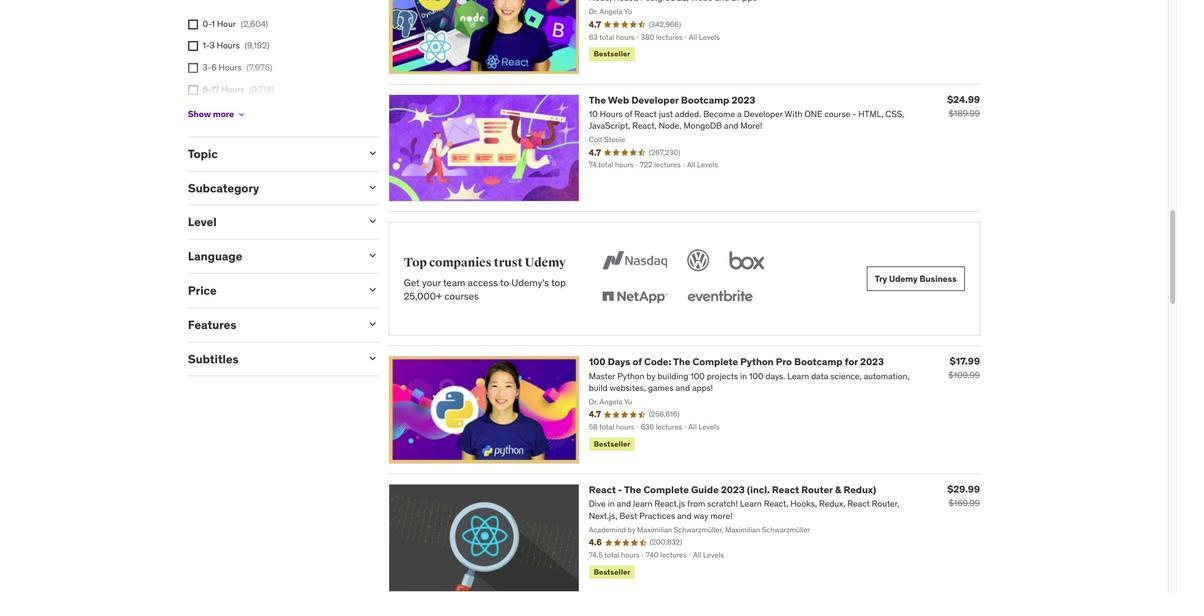 Task type: describe. For each thing, give the bounding box(es) containing it.
top
[[552, 276, 566, 289]]

1 vertical spatial complete
[[644, 484, 689, 496]]

to
[[500, 276, 509, 289]]

topic button
[[188, 146, 357, 161]]

1
[[212, 18, 215, 29]]

small image for language
[[366, 250, 379, 262]]

volkswagen image
[[685, 247, 712, 274]]

hours for 3-6 hours
[[219, 62, 242, 73]]

3
[[210, 40, 215, 51]]

hour
[[217, 18, 236, 29]]

get
[[404, 276, 420, 289]]

top
[[404, 255, 427, 271]]

udemy inside top companies trust udemy get your team access to udemy's top 25,000+ courses
[[525, 255, 566, 271]]

1-
[[203, 40, 210, 51]]

1 vertical spatial 2023
[[861, 356, 884, 368]]

&
[[835, 484, 842, 496]]

react - the complete guide 2023 (incl. react router & redux) link
[[589, 484, 877, 496]]

business
[[920, 273, 957, 285]]

box image
[[727, 247, 768, 274]]

6
[[211, 62, 217, 73]]

nasdaq image
[[600, 247, 671, 274]]

hours for 1-3 hours
[[217, 40, 240, 51]]

subtitles
[[188, 352, 239, 367]]

subtitles button
[[188, 352, 357, 367]]

price button
[[188, 283, 357, 298]]

$24.99 $189.99
[[948, 93, 980, 119]]

small image for subcategory
[[366, 181, 379, 194]]

react - the complete guide 2023 (incl. react router & redux)
[[589, 484, 877, 496]]

show more
[[188, 109, 234, 120]]

try udemy business link
[[867, 267, 965, 292]]

0-1 hour (2,604)
[[203, 18, 268, 29]]

(9,718)
[[249, 84, 274, 95]]

$17.99
[[950, 355, 980, 368]]

0 vertical spatial complete
[[693, 356, 738, 368]]

days
[[608, 356, 631, 368]]

$189.99
[[949, 108, 980, 119]]

the web developer bootcamp 2023
[[589, 94, 756, 106]]

more
[[213, 109, 234, 120]]

$29.99
[[948, 483, 980, 496]]

topic
[[188, 146, 218, 161]]

2 vertical spatial 2023
[[721, 484, 745, 496]]

6-17 hours (9,718)
[[203, 84, 274, 95]]

price
[[188, 283, 217, 298]]

subcategory
[[188, 181, 259, 195]]

17+
[[203, 106, 216, 117]]

small image for level
[[366, 216, 379, 228]]

100
[[589, 356, 606, 368]]

the web developer bootcamp 2023 link
[[589, 94, 756, 106]]

access
[[468, 276, 498, 289]]

guide
[[691, 484, 719, 496]]

xsmall image for 0-
[[188, 20, 198, 29]]

code:
[[644, 356, 672, 368]]

2 vertical spatial the
[[624, 484, 642, 496]]

(incl.
[[747, 484, 770, 496]]

companies
[[429, 255, 492, 271]]

$169.99
[[949, 498, 980, 509]]

hours for 6-17 hours
[[222, 84, 245, 95]]



Task type: locate. For each thing, give the bounding box(es) containing it.
2 small image from the top
[[366, 250, 379, 262]]

the
[[589, 94, 606, 106], [674, 356, 691, 368], [624, 484, 642, 496]]

2 xsmall image from the top
[[188, 41, 198, 51]]

4 xsmall image from the top
[[188, 85, 198, 95]]

level
[[188, 215, 217, 230]]

xsmall image for 6-
[[188, 85, 198, 95]]

$29.99 $169.99
[[948, 483, 980, 509]]

team
[[443, 276, 466, 289]]

bootcamp right developer
[[681, 94, 730, 106]]

xsmall image
[[188, 20, 198, 29], [188, 41, 198, 51], [188, 63, 198, 73], [188, 85, 198, 95]]

the left "web" at the right top of the page
[[589, 94, 606, 106]]

show
[[188, 109, 211, 120]]

language
[[188, 249, 243, 264]]

developer
[[632, 94, 679, 106]]

4 small image from the top
[[366, 318, 379, 330]]

3-
[[203, 62, 211, 73]]

0 vertical spatial small image
[[366, 181, 379, 194]]

of
[[633, 356, 642, 368]]

0 horizontal spatial udemy
[[525, 255, 566, 271]]

17+ hours
[[203, 106, 241, 117]]

netapp image
[[600, 284, 671, 311]]

1 horizontal spatial react
[[772, 484, 800, 496]]

1 vertical spatial the
[[674, 356, 691, 368]]

17
[[211, 84, 219, 95]]

small image for features
[[366, 318, 379, 330]]

1 horizontal spatial bootcamp
[[795, 356, 843, 368]]

small image
[[366, 147, 379, 159], [366, 250, 379, 262], [366, 284, 379, 296], [366, 318, 379, 330]]

1 horizontal spatial the
[[624, 484, 642, 496]]

$24.99
[[948, 93, 980, 105]]

xsmall image left 6-
[[188, 85, 198, 95]]

1 small image from the top
[[366, 147, 379, 159]]

the right 'code:'
[[674, 356, 691, 368]]

small image for price
[[366, 284, 379, 296]]

1 horizontal spatial udemy
[[889, 273, 918, 285]]

xsmall image for 3-
[[188, 63, 198, 73]]

100 days of code: the complete python pro bootcamp for 2023 link
[[589, 356, 884, 368]]

(7,976)
[[247, 62, 272, 73]]

language button
[[188, 249, 357, 264]]

udemy's
[[512, 276, 549, 289]]

0 vertical spatial 2023
[[732, 94, 756, 106]]

try udemy business
[[875, 273, 957, 285]]

1 horizontal spatial complete
[[693, 356, 738, 368]]

1 vertical spatial bootcamp
[[795, 356, 843, 368]]

3 small image from the top
[[366, 352, 379, 365]]

router
[[802, 484, 833, 496]]

complete left guide
[[644, 484, 689, 496]]

3-6 hours (7,976)
[[203, 62, 272, 73]]

25,000+
[[404, 290, 442, 302]]

features
[[188, 318, 237, 332]]

bootcamp
[[681, 94, 730, 106], [795, 356, 843, 368]]

trust
[[494, 255, 523, 271]]

bootcamp left for
[[795, 356, 843, 368]]

xsmall image
[[237, 110, 246, 120]]

python
[[741, 356, 774, 368]]

subcategory button
[[188, 181, 357, 195]]

0 horizontal spatial complete
[[644, 484, 689, 496]]

top companies trust udemy get your team access to udemy's top 25,000+ courses
[[404, 255, 566, 302]]

2 react from the left
[[772, 484, 800, 496]]

2 vertical spatial small image
[[366, 352, 379, 365]]

small image for topic
[[366, 147, 379, 159]]

$109.99
[[949, 370, 980, 381]]

udemy
[[525, 255, 566, 271], [889, 273, 918, 285]]

eventbrite image
[[685, 284, 756, 311]]

xsmall image left 0-
[[188, 20, 198, 29]]

0 vertical spatial udemy
[[525, 255, 566, 271]]

xsmall image left 3-
[[188, 63, 198, 73]]

level button
[[188, 215, 357, 230]]

0-
[[203, 18, 212, 29]]

0 horizontal spatial react
[[589, 484, 616, 496]]

redux)
[[844, 484, 877, 496]]

react right (incl.
[[772, 484, 800, 496]]

6-
[[203, 84, 211, 95]]

0 vertical spatial bootcamp
[[681, 94, 730, 106]]

complete left python
[[693, 356, 738, 368]]

1 xsmall image from the top
[[188, 20, 198, 29]]

-
[[618, 484, 622, 496]]

(9,192)
[[245, 40, 270, 51]]

100 days of code: the complete python pro bootcamp for 2023
[[589, 356, 884, 368]]

1 vertical spatial small image
[[366, 216, 379, 228]]

for
[[845, 356, 858, 368]]

web
[[608, 94, 630, 106]]

2 horizontal spatial the
[[674, 356, 691, 368]]

0 horizontal spatial the
[[589, 94, 606, 106]]

courses
[[445, 290, 479, 302]]

2023
[[732, 94, 756, 106], [861, 356, 884, 368], [721, 484, 745, 496]]

2 small image from the top
[[366, 216, 379, 228]]

the right -
[[624, 484, 642, 496]]

show more button
[[188, 102, 246, 127]]

(2,604)
[[241, 18, 268, 29]]

udemy right try
[[889, 273, 918, 285]]

1 vertical spatial udemy
[[889, 273, 918, 285]]

0 horizontal spatial bootcamp
[[681, 94, 730, 106]]

small image for subtitles
[[366, 352, 379, 365]]

1-3 hours (9,192)
[[203, 40, 270, 51]]

features button
[[188, 318, 357, 332]]

your
[[422, 276, 441, 289]]

hours
[[217, 40, 240, 51], [219, 62, 242, 73], [222, 84, 245, 95], [218, 106, 241, 117]]

0 vertical spatial the
[[589, 94, 606, 106]]

udemy up top
[[525, 255, 566, 271]]

xsmall image for 1-
[[188, 41, 198, 51]]

pro
[[776, 356, 792, 368]]

react
[[589, 484, 616, 496], [772, 484, 800, 496]]

3 xsmall image from the top
[[188, 63, 198, 73]]

small image
[[366, 181, 379, 194], [366, 216, 379, 228], [366, 352, 379, 365]]

1 react from the left
[[589, 484, 616, 496]]

1 small image from the top
[[366, 181, 379, 194]]

complete
[[693, 356, 738, 368], [644, 484, 689, 496]]

xsmall image left 1-
[[188, 41, 198, 51]]

$17.99 $109.99
[[949, 355, 980, 381]]

3 small image from the top
[[366, 284, 379, 296]]

try
[[875, 273, 888, 285]]

react left -
[[589, 484, 616, 496]]



Task type: vqa. For each thing, say whether or not it's contained in the screenshot.
[Auto]
no



